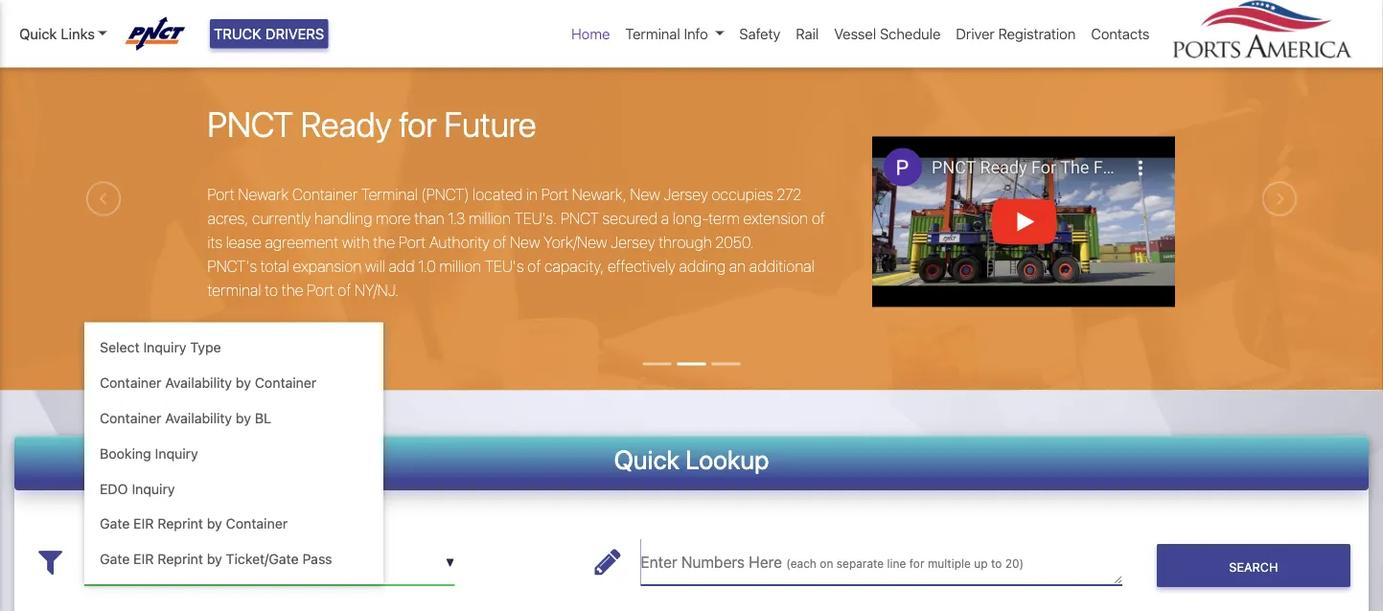 Task type: locate. For each thing, give the bounding box(es) containing it.
availability down container availability by container
[[165, 411, 232, 427]]

eir down edo inquiry
[[133, 516, 154, 533]]

by left the bl
[[236, 411, 251, 427]]

to down total
[[265, 282, 278, 300]]

jersey up the long-
[[664, 186, 708, 204]]

eir down gate eir reprint by container
[[133, 552, 154, 568]]

container up ticket/gate
[[226, 516, 288, 533]]

availability
[[165, 375, 232, 392], [165, 411, 232, 427]]

jersey
[[664, 186, 708, 204], [611, 234, 655, 252]]

ny/nj.
[[355, 282, 399, 300]]

vessel schedule
[[834, 25, 941, 42]]

reprint down gate eir reprint by container
[[158, 552, 203, 568]]

for
[[399, 103, 437, 144], [910, 558, 925, 571]]

1 vertical spatial terminal
[[361, 186, 418, 204]]

container down select
[[100, 375, 161, 392]]

quick left lookup at the bottom
[[614, 445, 680, 476]]

booking
[[100, 446, 151, 462]]

port right in at the top left of the page
[[541, 186, 569, 204]]

terminal
[[625, 25, 680, 42], [361, 186, 418, 204]]

2 reprint from the top
[[158, 552, 203, 568]]

1 horizontal spatial quick
[[614, 445, 680, 476]]

the up will
[[373, 234, 395, 252]]

1 vertical spatial million
[[439, 258, 481, 276]]

0 vertical spatial jersey
[[664, 186, 708, 204]]

new
[[630, 186, 660, 204], [510, 234, 540, 252]]

eir
[[133, 516, 154, 533], [133, 552, 154, 568]]

1 vertical spatial availability
[[165, 411, 232, 427]]

1 horizontal spatial the
[[373, 234, 395, 252]]

new up secured
[[630, 186, 660, 204]]

None text field
[[84, 540, 455, 586], [641, 540, 1123, 586], [84, 540, 455, 586], [641, 540, 1123, 586]]

terminal up more
[[361, 186, 418, 204]]

0 vertical spatial availability
[[165, 375, 232, 392]]

reprint up gate eir reprint by ticket/gate pass
[[158, 516, 203, 533]]

by
[[236, 375, 251, 392], [236, 411, 251, 427], [207, 516, 222, 533], [207, 552, 222, 568]]

gate
[[100, 516, 130, 533], [100, 552, 130, 568]]

line
[[887, 558, 906, 571]]

gate for gate eir reprint by ticket/gate pass
[[100, 552, 130, 568]]

1.3
[[448, 210, 465, 228]]

0 vertical spatial for
[[399, 103, 437, 144]]

to inside port newark container terminal (pnct) located in port newark, new jersey occupies 272 acres, currently handling more than 1.3 million teu's.                                 pnct secured a long-term extension of its lease agreement with the port authority of new york/new jersey through 2050. pnct's total expansion will add 1.0 million teu's of capacity,                                 effectively adding an additional terminal to the port of ny/nj.
[[265, 282, 278, 300]]

will
[[365, 258, 385, 276]]

inquiry
[[143, 340, 187, 356], [155, 446, 198, 462], [132, 481, 175, 497]]

0 vertical spatial quick
[[19, 25, 57, 42]]

0 horizontal spatial new
[[510, 234, 540, 252]]

jersey down secured
[[611, 234, 655, 252]]

0 vertical spatial new
[[630, 186, 660, 204]]

1 horizontal spatial terminal
[[625, 25, 680, 42]]

for right "ready"
[[399, 103, 437, 144]]

the down total
[[282, 282, 304, 300]]

terminal left the info
[[625, 25, 680, 42]]

1 horizontal spatial pnct
[[561, 210, 599, 228]]

search button
[[1157, 545, 1351, 588]]

of up teu's
[[493, 234, 507, 252]]

quick for quick lookup
[[614, 445, 680, 476]]

eir for gate eir reprint by container
[[133, 516, 154, 533]]

2 availability from the top
[[165, 411, 232, 427]]

1 horizontal spatial to
[[991, 558, 1002, 571]]

edo inquiry
[[100, 481, 175, 497]]

1 gate from the top
[[100, 516, 130, 533]]

(each
[[786, 558, 817, 571]]

availability down the "type"
[[165, 375, 232, 392]]

1 vertical spatial the
[[282, 282, 304, 300]]

term
[[709, 210, 740, 228]]

availability for container
[[165, 375, 232, 392]]

1 vertical spatial inquiry
[[155, 446, 198, 462]]

enter
[[641, 554, 677, 572]]

rail link
[[788, 15, 827, 52]]

container
[[292, 186, 358, 204], [100, 375, 161, 392], [255, 375, 317, 392], [100, 411, 161, 427], [226, 516, 288, 533]]

inquiry left the "type"
[[143, 340, 187, 356]]

availability for bl
[[165, 411, 232, 427]]

0 vertical spatial inquiry
[[143, 340, 187, 356]]

safety link
[[732, 15, 788, 52]]

pnct up newark
[[208, 103, 293, 144]]

0 horizontal spatial pnct
[[208, 103, 293, 144]]

gate eir reprint by container
[[100, 516, 288, 533]]

driver registration
[[956, 25, 1076, 42]]

inquiry down booking inquiry at the left bottom of page
[[132, 481, 175, 497]]

by up gate eir reprint by ticket/gate pass
[[207, 516, 222, 533]]

0 horizontal spatial to
[[265, 282, 278, 300]]

gate for gate eir reprint by container
[[100, 516, 130, 533]]

type
[[190, 340, 221, 356]]

1 vertical spatial for
[[910, 558, 925, 571]]

pnct ready for future image
[[0, 8, 1383, 499]]

pass
[[302, 552, 332, 568]]

on
[[820, 558, 834, 571]]

future
[[444, 103, 536, 144]]

2 gate from the top
[[100, 552, 130, 568]]

0 horizontal spatial quick
[[19, 25, 57, 42]]

million down "authority"
[[439, 258, 481, 276]]

new down teu's.
[[510, 234, 540, 252]]

links
[[61, 25, 95, 42]]

inquiry for edo
[[132, 481, 175, 497]]

0 vertical spatial reprint
[[158, 516, 203, 533]]

newark
[[238, 186, 289, 204]]

truck drivers link
[[210, 19, 328, 48]]

search
[[1229, 560, 1278, 575]]

0 vertical spatial terminal
[[625, 25, 680, 42]]

to right up
[[991, 558, 1002, 571]]

to inside enter numbers here (each on separate line for multiple up to 20)
[[991, 558, 1002, 571]]

1 vertical spatial gate
[[100, 552, 130, 568]]

1 vertical spatial new
[[510, 234, 540, 252]]

its
[[208, 234, 222, 252]]

contacts link
[[1084, 15, 1158, 52]]

0 vertical spatial to
[[265, 282, 278, 300]]

1 horizontal spatial new
[[630, 186, 660, 204]]

0 horizontal spatial the
[[282, 282, 304, 300]]

select
[[100, 340, 140, 356]]

container up handling
[[292, 186, 358, 204]]

1 horizontal spatial for
[[910, 558, 925, 571]]

(pnct)
[[421, 186, 469, 204]]

1 availability from the top
[[165, 375, 232, 392]]

safety
[[740, 25, 781, 42]]

0 horizontal spatial terminal
[[361, 186, 418, 204]]

handling
[[315, 210, 373, 228]]

port down "expansion"
[[307, 282, 334, 300]]

2 vertical spatial inquiry
[[132, 481, 175, 497]]

inquiry down container availability by bl at the left of the page
[[155, 446, 198, 462]]

alert
[[0, 0, 1383, 8]]

pnct up york/new
[[561, 210, 599, 228]]

truck drivers
[[214, 25, 324, 42]]

pnct ready for future
[[208, 103, 536, 144]]

1 vertical spatial pnct
[[561, 210, 599, 228]]

rail
[[796, 25, 819, 42]]

1 vertical spatial quick
[[614, 445, 680, 476]]

0 vertical spatial gate
[[100, 516, 130, 533]]

pnct
[[208, 103, 293, 144], [561, 210, 599, 228]]

1 vertical spatial to
[[991, 558, 1002, 571]]

0 horizontal spatial jersey
[[611, 234, 655, 252]]

for right line
[[910, 558, 925, 571]]

numbers
[[682, 554, 745, 572]]

million down located
[[469, 210, 511, 228]]

teu's
[[485, 258, 524, 276]]

booking inquiry
[[100, 446, 198, 462]]

ready
[[301, 103, 392, 144]]

1 reprint from the top
[[158, 516, 203, 533]]

edo
[[100, 481, 128, 497]]

authority
[[429, 234, 490, 252]]

quick left the links
[[19, 25, 57, 42]]

1 vertical spatial eir
[[133, 552, 154, 568]]

lookup
[[686, 445, 769, 476]]

1 eir from the top
[[133, 516, 154, 533]]

1 vertical spatial reprint
[[158, 552, 203, 568]]

container up the bl
[[255, 375, 317, 392]]

2 eir from the top
[[133, 552, 154, 568]]

of right extension
[[812, 210, 825, 228]]

container inside port newark container terminal (pnct) located in port newark, new jersey occupies 272 acres, currently handling more than 1.3 million teu's.                                 pnct secured a long-term extension of its lease agreement with the port authority of new york/new jersey through 2050. pnct's total expansion will add 1.0 million teu's of capacity,                                 effectively adding an additional terminal to the port of ny/nj.
[[292, 186, 358, 204]]

extension
[[743, 210, 808, 228]]

of
[[812, 210, 825, 228], [493, 234, 507, 252], [528, 258, 541, 276], [338, 282, 351, 300]]

0 vertical spatial eir
[[133, 516, 154, 533]]

terminal info link
[[618, 15, 732, 52]]



Task type: describe. For each thing, give the bounding box(es) containing it.
separate
[[837, 558, 884, 571]]

inquiry for booking
[[155, 446, 198, 462]]

terminal
[[208, 282, 261, 300]]

capacity,
[[544, 258, 604, 276]]

0 vertical spatial the
[[373, 234, 395, 252]]

drivers
[[265, 25, 324, 42]]

driver
[[956, 25, 995, 42]]

with
[[342, 234, 370, 252]]

▼
[[446, 557, 455, 570]]

eir for gate eir reprint by ticket/gate pass
[[133, 552, 154, 568]]

gate eir reprint by ticket/gate pass
[[100, 552, 332, 568]]

here
[[749, 554, 782, 572]]

contacts
[[1091, 25, 1150, 42]]

vessel
[[834, 25, 876, 42]]

reprint for ticket/gate
[[158, 552, 203, 568]]

home link
[[564, 15, 618, 52]]

port up acres,
[[208, 186, 235, 204]]

for inside enter numbers here (each on separate line for multiple up to 20)
[[910, 558, 925, 571]]

272
[[777, 186, 802, 204]]

1 horizontal spatial jersey
[[664, 186, 708, 204]]

adding
[[679, 258, 726, 276]]

newark,
[[572, 186, 627, 204]]

home
[[571, 25, 610, 42]]

0 vertical spatial million
[[469, 210, 511, 228]]

pnct's
[[208, 258, 257, 276]]

0 horizontal spatial for
[[399, 103, 437, 144]]

port newark container terminal (pnct) located in port newark, new jersey occupies 272 acres, currently handling more than 1.3 million teu's.                                 pnct secured a long-term extension of its lease agreement with the port authority of new york/new jersey through 2050. pnct's total expansion will add 1.0 million teu's of capacity,                                 effectively adding an additional terminal to the port of ny/nj.
[[208, 186, 825, 300]]

truck
[[214, 25, 262, 42]]

expansion
[[293, 258, 362, 276]]

by up container availability by bl at the left of the page
[[236, 375, 251, 392]]

reprint for container
[[158, 516, 203, 533]]

located
[[473, 186, 523, 204]]

1 vertical spatial jersey
[[611, 234, 655, 252]]

container availability by bl
[[100, 411, 271, 427]]

terminal inside terminal info link
[[625, 25, 680, 42]]

add
[[389, 258, 415, 276]]

vessel schedule link
[[827, 15, 949, 52]]

quick links
[[19, 25, 95, 42]]

terminal inside port newark container terminal (pnct) located in port newark, new jersey occupies 272 acres, currently handling more than 1.3 million teu's.                                 pnct secured a long-term extension of its lease agreement with the port authority of new york/new jersey through 2050. pnct's total expansion will add 1.0 million teu's of capacity,                                 effectively adding an additional terminal to the port of ny/nj.
[[361, 186, 418, 204]]

occupies
[[712, 186, 773, 204]]

ticket/gate
[[226, 552, 299, 568]]

container availability by container
[[100, 375, 317, 392]]

of down "expansion"
[[338, 282, 351, 300]]

registration
[[999, 25, 1076, 42]]

currently
[[252, 210, 311, 228]]

enter numbers here (each on separate line for multiple up to 20)
[[641, 554, 1024, 572]]

up
[[974, 558, 988, 571]]

20)
[[1005, 558, 1024, 571]]

by down gate eir reprint by container
[[207, 552, 222, 568]]

2050.
[[716, 234, 754, 252]]

additional
[[749, 258, 815, 276]]

a
[[661, 210, 669, 228]]

agreement
[[265, 234, 339, 252]]

secured
[[602, 210, 658, 228]]

driver registration link
[[949, 15, 1084, 52]]

effectively
[[608, 258, 676, 276]]

through
[[659, 234, 712, 252]]

port up add
[[399, 234, 426, 252]]

teu's.
[[514, 210, 557, 228]]

york/new
[[544, 234, 607, 252]]

select inquiry type
[[100, 340, 221, 356]]

1.0
[[418, 258, 436, 276]]

than
[[414, 210, 445, 228]]

of right teu's
[[528, 258, 541, 276]]

terminal info
[[625, 25, 708, 42]]

container up booking
[[100, 411, 161, 427]]

more
[[376, 210, 411, 228]]

in
[[526, 186, 538, 204]]

info
[[684, 25, 708, 42]]

quick lookup
[[614, 445, 769, 476]]

multiple
[[928, 558, 971, 571]]

quick links link
[[19, 23, 107, 45]]

lease
[[226, 234, 261, 252]]

quick for quick links
[[19, 25, 57, 42]]

long-
[[673, 210, 709, 228]]

acres,
[[208, 210, 249, 228]]

schedule
[[880, 25, 941, 42]]

pnct inside port newark container terminal (pnct) located in port newark, new jersey occupies 272 acres, currently handling more than 1.3 million teu's.                                 pnct secured a long-term extension of its lease agreement with the port authority of new york/new jersey through 2050. pnct's total expansion will add 1.0 million teu's of capacity,                                 effectively adding an additional terminal to the port of ny/nj.
[[561, 210, 599, 228]]

inquiry for select
[[143, 340, 187, 356]]

0 vertical spatial pnct
[[208, 103, 293, 144]]

bl
[[255, 411, 271, 427]]

an
[[729, 258, 746, 276]]

total
[[261, 258, 289, 276]]



Task type: vqa. For each thing, say whether or not it's contained in the screenshot.
Cameras
no



